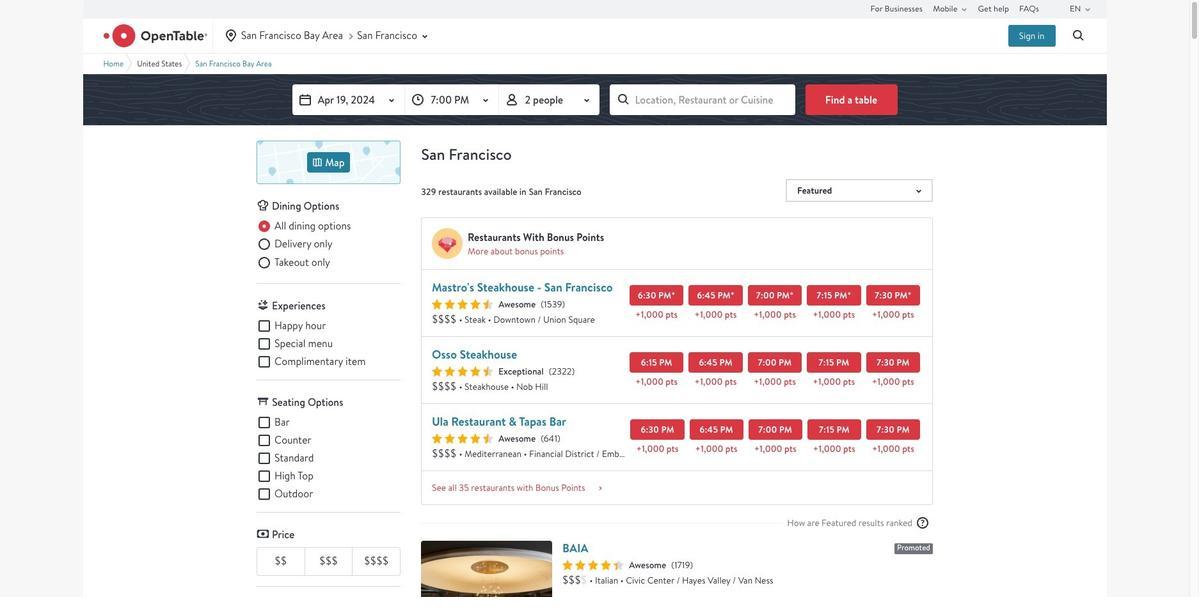 Task type: describe. For each thing, give the bounding box(es) containing it.
4.3 stars image
[[562, 561, 624, 571]]

opentable logo image
[[103, 24, 207, 47]]

bonus point image
[[432, 228, 463, 259]]

Please input a Location, Restaurant or Cuisine field
[[609, 84, 795, 115]]

1 group from the top
[[257, 219, 401, 273]]

4.6 stars image
[[432, 367, 493, 377]]

3 group from the top
[[257, 415, 401, 502]]

4.4 stars image
[[432, 434, 493, 444]]



Task type: vqa. For each thing, say whether or not it's contained in the screenshot.
Oakland
no



Task type: locate. For each thing, give the bounding box(es) containing it.
2 vertical spatial group
[[257, 415, 401, 502]]

None field
[[609, 84, 795, 115]]

group
[[257, 219, 401, 273], [257, 319, 401, 370], [257, 415, 401, 502]]

4.5 stars image
[[432, 299, 493, 310]]

2 group from the top
[[257, 319, 401, 370]]

1 vertical spatial group
[[257, 319, 401, 370]]

0 vertical spatial group
[[257, 219, 401, 273]]

none radio inside group
[[257, 255, 330, 271]]

None radio
[[257, 219, 351, 234], [257, 237, 333, 252], [257, 219, 351, 234], [257, 237, 333, 252]]

None radio
[[257, 255, 330, 271]]



